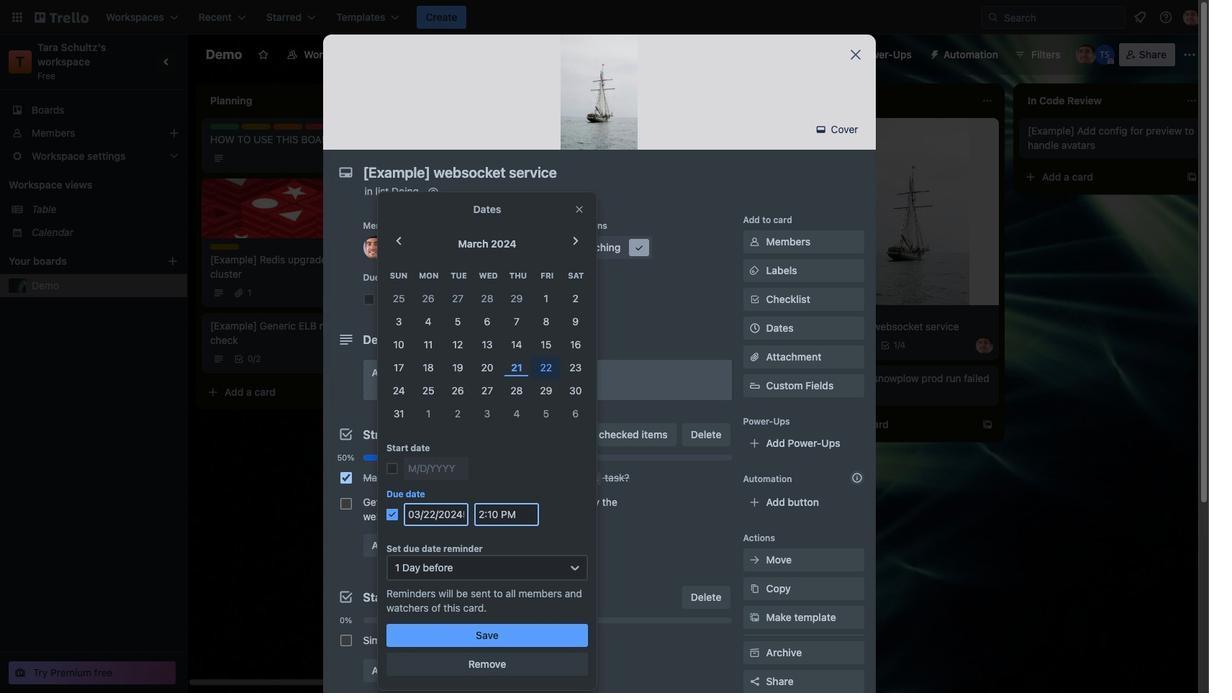 Task type: vqa. For each thing, say whether or not it's contained in the screenshot.
grid
yes



Task type: locate. For each thing, give the bounding box(es) containing it.
group
[[334, 465, 732, 528]]

5 row from the top
[[384, 356, 591, 379]]

1 vertical spatial m/d/yyyy text field
[[404, 503, 469, 526]]

add board image
[[167, 256, 179, 267]]

switch to… image
[[10, 10, 24, 24]]

james peterson (jamespeterson93) image
[[1076, 45, 1096, 65], [363, 236, 386, 259], [976, 337, 994, 354]]

cell
[[384, 287, 414, 310], [414, 287, 443, 310], [443, 287, 473, 310], [473, 287, 502, 310], [502, 287, 532, 310], [532, 287, 561, 310], [561, 287, 591, 310], [384, 310, 414, 333], [414, 310, 443, 333], [443, 310, 473, 333], [473, 310, 502, 333], [502, 310, 532, 333], [532, 310, 561, 333], [561, 310, 591, 333], [384, 333, 414, 356], [414, 333, 443, 356], [443, 333, 473, 356], [473, 333, 502, 356], [502, 333, 532, 356], [532, 333, 561, 356], [561, 333, 591, 356], [384, 356, 414, 379], [414, 356, 443, 379], [443, 356, 473, 379], [473, 356, 502, 379], [502, 356, 532, 379], [532, 356, 561, 379], [561, 356, 591, 379], [384, 379, 414, 402], [414, 379, 443, 402], [443, 379, 473, 402], [473, 379, 502, 402], [502, 379, 532, 402], [532, 379, 561, 402], [561, 379, 591, 402], [384, 402, 414, 425], [414, 402, 443, 425], [443, 402, 473, 425], [473, 402, 502, 425], [502, 402, 532, 425], [532, 402, 561, 425], [561, 402, 591, 425]]

close dialog image
[[847, 46, 864, 63]]

Add time text field
[[474, 503, 539, 526]]

row
[[384, 264, 591, 287], [384, 287, 591, 310], [384, 310, 591, 333], [384, 333, 591, 356], [384, 356, 591, 379], [384, 379, 591, 402], [384, 402, 591, 425]]

0 vertical spatial create from template… image
[[1186, 171, 1198, 183]]

open information menu image
[[1159, 10, 1174, 24]]

Search field
[[982, 6, 1126, 29]]

grid
[[384, 264, 591, 425]]

create from template… image
[[1186, 171, 1198, 183], [369, 387, 380, 398], [982, 419, 994, 431]]

M/D/YYYY text field
[[404, 457, 469, 480], [404, 503, 469, 526]]

None checkbox
[[824, 337, 874, 354], [340, 472, 352, 484], [340, 498, 352, 510], [340, 635, 352, 647], [824, 337, 874, 354], [340, 472, 352, 484], [340, 498, 352, 510], [340, 635, 352, 647]]

6 row from the top
[[384, 379, 591, 402]]

0 vertical spatial james peterson (jamespeterson93) image
[[1076, 45, 1096, 65]]

Mark due date as complete checkbox
[[363, 294, 375, 305]]

your boards with 1 items element
[[9, 253, 145, 270]]

0 notifications image
[[1132, 9, 1149, 26]]

7 row from the top
[[384, 402, 591, 425]]

sm image
[[924, 43, 944, 63], [814, 122, 829, 137], [426, 184, 441, 199], [632, 240, 647, 255], [748, 553, 762, 567], [748, 582, 762, 596]]

color: green, title: "verified in staging" element
[[210, 124, 239, 130]]

2 vertical spatial create from template… image
[[982, 419, 994, 431]]

0 vertical spatial m/d/yyyy text field
[[404, 457, 469, 480]]

1 vertical spatial james peterson (jamespeterson93) image
[[363, 236, 386, 259]]

1 vertical spatial create from template… image
[[369, 387, 380, 398]]

1 horizontal spatial james peterson (jamespeterson93) image
[[976, 337, 994, 354]]

sm image
[[748, 235, 762, 249], [557, 240, 572, 255], [748, 264, 762, 278], [748, 611, 762, 625], [748, 646, 762, 660]]

color: orange, title: "manual deploy steps" element
[[274, 124, 302, 130]]

0 horizontal spatial create from template… image
[[369, 387, 380, 398]]

1 m/d/yyyy text field from the top
[[404, 457, 469, 480]]

tara schultz (taraschultz7) image
[[1095, 45, 1115, 65]]

color: yellow, title: "ready to merge" element
[[242, 124, 271, 130], [424, 236, 516, 259], [210, 244, 239, 250]]

row group
[[384, 287, 591, 425]]

star or unstar board image
[[258, 49, 269, 60]]

None text field
[[356, 160, 831, 186]]

search image
[[988, 12, 999, 23]]



Task type: describe. For each thing, give the bounding box(es) containing it.
color: red, title: "unshippable!" element
[[305, 124, 334, 130]]

2 vertical spatial james peterson (jamespeterson93) image
[[976, 337, 994, 354]]

2 horizontal spatial james peterson (jamespeterson93) image
[[1076, 45, 1096, 65]]

2 horizontal spatial create from template… image
[[1186, 171, 1198, 183]]

add members to card image
[[395, 240, 406, 255]]

1 horizontal spatial color: yellow, title: "ready to merge" element
[[242, 124, 271, 130]]

4 row from the top
[[384, 333, 591, 356]]

0 horizontal spatial james peterson (jamespeterson93) image
[[363, 236, 386, 259]]

2 m/d/yyyy text field from the top
[[404, 503, 469, 526]]

close popover image
[[574, 204, 585, 215]]

1 horizontal spatial create from template… image
[[982, 419, 994, 431]]

Board name text field
[[199, 43, 249, 66]]

1 row from the top
[[384, 264, 591, 287]]

2 horizontal spatial color: yellow, title: "ready to merge" element
[[424, 236, 516, 259]]

0 horizontal spatial color: yellow, title: "ready to merge" element
[[210, 244, 239, 250]]

primary element
[[0, 0, 1210, 35]]

show menu image
[[1183, 48, 1197, 62]]

2 row from the top
[[384, 287, 591, 310]]

3 row from the top
[[384, 310, 591, 333]]

james peterson (jamespeterson93) image
[[1184, 9, 1201, 26]]



